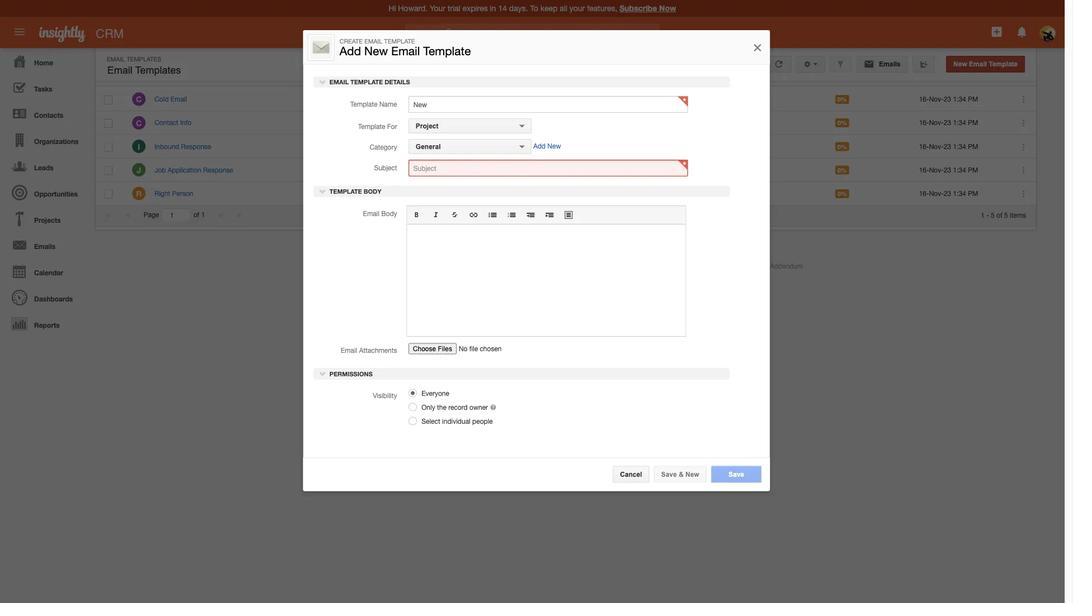 Task type: describe. For each thing, give the bounding box(es) containing it.
i link
[[132, 140, 146, 153]]

subscribe
[[620, 4, 657, 13]]

cell up the hiring
[[594, 135, 678, 159]]

16- inside the j row
[[920, 166, 930, 174]]

template type
[[686, 72, 732, 80]]

create email template add new email template
[[340, 37, 471, 58]]

howard brown for thanks for connecting
[[453, 119, 498, 127]]

cold email
[[155, 95, 187, 103]]

record
[[449, 404, 468, 412]]

dashboards link
[[3, 285, 89, 311]]

navigation containing home
[[0, 48, 89, 337]]

0 vertical spatial templates
[[127, 55, 161, 63]]

r link
[[132, 187, 146, 200]]

contact for j
[[686, 166, 710, 174]]

1 horizontal spatial add
[[534, 142, 546, 150]]

thanks for connecting link
[[304, 119, 371, 127]]

new up date
[[954, 60, 968, 68]]

notifications image
[[1016, 25, 1029, 39]]

date
[[946, 72, 961, 80]]

everyone
[[420, 390, 450, 398]]

lead
[[686, 95, 701, 103]]

0% for me
[[838, 190, 847, 198]]

j
[[137, 166, 141, 175]]

type
[[717, 72, 732, 80]]

2 5 from the left
[[1005, 211, 1008, 219]]

me
[[348, 190, 357, 198]]

none file field inside add new email template "dialog"
[[409, 343, 536, 359]]

inbound response
[[155, 143, 211, 150]]

rate
[[854, 72, 869, 80]]

23 for time
[[944, 95, 952, 103]]

sales cell for c
[[594, 88, 678, 111]]

open rate
[[835, 72, 869, 80]]

i
[[138, 142, 140, 151]]

16-nov-23 1:34 pm cell for me
[[911, 182, 1009, 206]]

sales cell for r
[[594, 182, 678, 206]]

j link
[[132, 163, 146, 177]]

category inside add new email template "dialog"
[[370, 143, 397, 151]]

can
[[304, 190, 316, 198]]

save for save
[[729, 471, 745, 479]]

inbound
[[155, 143, 179, 150]]

4 0% cell from the top
[[827, 159, 911, 182]]

nov- for us.
[[930, 143, 944, 150]]

j row
[[96, 159, 1037, 182]]

i row
[[96, 135, 1037, 159]]

name inside add new email template "dialog"
[[380, 100, 397, 108]]

owner
[[453, 72, 474, 80]]

thanks for c
[[304, 119, 326, 127]]

contact info
[[155, 119, 192, 127]]

us.
[[371, 143, 380, 150]]

c link for cold email
[[132, 93, 146, 106]]

data processing addendum link
[[719, 262, 803, 270]]

4 16-nov-23 1:34 pm cell from the top
[[911, 159, 1009, 182]]

point
[[331, 190, 346, 198]]

organizations link
[[3, 127, 89, 153]]

do
[[304, 95, 312, 103]]

subject inside row
[[303, 72, 328, 80]]

leads
[[34, 164, 54, 172]]

response inside the j row
[[203, 166, 233, 174]]

toolbar inside add new email template "dialog"
[[407, 206, 686, 225]]

projects link
[[3, 206, 89, 232]]

brown inside the j row
[[479, 166, 498, 174]]

add new
[[534, 142, 561, 150]]

hiring cell
[[594, 159, 678, 182]]

16- for us.
[[920, 143, 930, 150]]

nov- for me
[[930, 190, 944, 198]]

Search this list... text field
[[635, 56, 761, 73]]

1 5 from the left
[[991, 211, 995, 219]]

subject inside add new email template "dialog"
[[374, 164, 397, 172]]

details
[[385, 79, 410, 86]]

4 howard brown link from the top
[[453, 166, 498, 174]]

created date
[[919, 72, 961, 80]]

projects
[[34, 216, 61, 224]]

body for email body
[[382, 210, 397, 217]]

howard brown inside the j row
[[453, 166, 498, 174]]

pm inside the j row
[[968, 166, 979, 174]]

create
[[340, 37, 363, 45]]

23 for us.
[[944, 143, 952, 150]]

for for c
[[327, 119, 336, 127]]

all
[[417, 29, 425, 38]]

23 for me
[[944, 190, 952, 198]]

home
[[34, 59, 53, 67]]

1 horizontal spatial category
[[602, 72, 631, 80]]

row group containing c
[[96, 88, 1037, 206]]

job application response link
[[155, 166, 239, 174]]

items
[[1010, 211, 1027, 219]]

subscribe now
[[620, 4, 677, 13]]

info
[[180, 119, 192, 127]]

the inside r row
[[367, 190, 376, 198]]

calendar
[[34, 269, 63, 277]]

right
[[155, 190, 170, 198]]

0% cell for time
[[827, 88, 911, 111]]

2 1 from the left
[[981, 211, 985, 219]]

nov- inside the j row
[[930, 166, 944, 174]]

2 0% from the top
[[838, 119, 847, 127]]

thanks for contacting us.
[[304, 143, 380, 150]]

0 vertical spatial emails link
[[857, 56, 908, 73]]

processing
[[735, 262, 768, 270]]

add inside create email template add new email template
[[340, 44, 361, 58]]

cancel
[[620, 471, 642, 479]]

owner
[[470, 404, 488, 412]]

opportunities
[[34, 190, 78, 198]]

blog link
[[396, 262, 410, 270]]

only
[[422, 404, 435, 412]]

0 vertical spatial contact
[[155, 119, 178, 127]]

cell down us.
[[295, 159, 445, 182]]

cancel button
[[613, 467, 650, 483]]

contact for r
[[686, 190, 710, 198]]

you for r
[[318, 190, 329, 198]]

2 23 from the top
[[944, 119, 952, 127]]

contact cell for j
[[678, 159, 827, 182]]

1:34 for time
[[954, 95, 967, 103]]

r row
[[96, 182, 1037, 206]]

save button
[[712, 467, 762, 483]]

of 1
[[194, 211, 205, 219]]

template body
[[328, 188, 382, 195]]

attachments
[[359, 347, 397, 354]]

connect?
[[366, 95, 394, 103]]

-
[[987, 211, 990, 219]]

new inside button
[[686, 471, 700, 479]]

c link for contact info
[[132, 116, 146, 130]]

new up "subject" text box in the top of the page
[[548, 142, 561, 150]]

opportunities link
[[3, 179, 89, 206]]

calendar link
[[3, 258, 89, 285]]

pm for me
[[968, 190, 979, 198]]

privacy policy link
[[666, 262, 708, 270]]

person
[[172, 190, 193, 198]]

howard for thanks for connecting
[[453, 119, 477, 127]]

howard brown for thanks for contacting us.
[[453, 143, 498, 150]]

you for c
[[314, 95, 325, 103]]

addendum
[[770, 262, 803, 270]]

data
[[719, 262, 733, 270]]

reports link
[[3, 311, 89, 337]]

privacy policy
[[666, 262, 708, 270]]

thanks for contacting us. link
[[304, 143, 380, 150]]

16- for me
[[920, 190, 930, 198]]

visibility
[[373, 392, 397, 400]]

save for save & new
[[662, 471, 677, 479]]

save & new
[[662, 471, 700, 479]]

crm
[[96, 26, 124, 41]]

select
[[422, 418, 440, 426]]

new inside create email template add new email template
[[364, 44, 388, 58]]

new email template
[[954, 60, 1018, 68]]

leads link
[[3, 153, 89, 179]]



Task type: locate. For each thing, give the bounding box(es) containing it.
right
[[378, 190, 392, 198]]

name inside row
[[154, 72, 173, 80]]

3 nov- from the top
[[930, 143, 944, 150]]

1 save from the left
[[662, 471, 677, 479]]

1 howard from the top
[[453, 95, 477, 103]]

4 16- from the top
[[920, 166, 930, 174]]

home link
[[3, 48, 89, 74]]

can you point me to the right person?
[[304, 190, 418, 198]]

1 horizontal spatial emails link
[[857, 56, 908, 73]]

0 vertical spatial add
[[340, 44, 361, 58]]

1 horizontal spatial 5
[[1005, 211, 1008, 219]]

1 vertical spatial to
[[359, 190, 365, 198]]

5 nov- from the top
[[930, 190, 944, 198]]

2 chevron down image from the top
[[319, 187, 327, 195]]

nov- inside r row
[[930, 190, 944, 198]]

0 vertical spatial chevron down image
[[319, 78, 327, 86]]

brown for thanks for connecting
[[479, 119, 498, 127]]

Subject text field
[[409, 160, 688, 177]]

save & new button
[[654, 467, 707, 483]]

5 16-nov-23 1:34 pm cell from the top
[[911, 182, 1009, 206]]

you inside c "row"
[[314, 95, 325, 103]]

2 c from the top
[[136, 118, 142, 128]]

c for cold email
[[136, 95, 142, 104]]

page
[[144, 211, 159, 219]]

howard brown link for do you have time to connect?
[[453, 95, 498, 103]]

c row up add new
[[96, 111, 1037, 135]]

&
[[679, 471, 684, 479]]

templates
[[127, 55, 161, 63], [135, 65, 181, 76]]

policy
[[690, 262, 708, 270]]

brown for can you point me to the right person?
[[479, 190, 498, 198]]

16-nov-23 1:34 pm for time
[[920, 95, 979, 103]]

2 of from the left
[[997, 211, 1003, 219]]

1 horizontal spatial save
[[729, 471, 745, 479]]

howard brown inside r row
[[453, 190, 498, 198]]

1 c row from the top
[[96, 88, 1037, 111]]

chevron down image right the can
[[319, 187, 327, 195]]

16- inside r row
[[920, 190, 930, 198]]

brown
[[479, 95, 498, 103], [479, 119, 498, 127], [479, 143, 498, 150], [479, 166, 498, 174], [479, 190, 498, 198]]

1 vertical spatial c link
[[132, 116, 146, 130]]

1:34
[[954, 95, 967, 103], [954, 119, 967, 127], [954, 143, 967, 150], [954, 166, 967, 174], [954, 190, 967, 198]]

1 c link from the top
[[132, 93, 146, 106]]

1 vertical spatial name
[[380, 100, 397, 108]]

4 23 from the top
[[944, 166, 952, 174]]

16-nov-23 1:34 pm for us.
[[920, 143, 979, 150]]

cell
[[594, 111, 678, 135], [678, 111, 827, 135], [594, 135, 678, 159], [678, 135, 827, 159], [295, 159, 445, 182]]

r
[[136, 189, 142, 198]]

1 of from the left
[[194, 211, 199, 219]]

0% cell for me
[[827, 182, 911, 206]]

dashboards
[[34, 295, 73, 303]]

4 howard brown from the top
[[453, 166, 498, 174]]

1 vertical spatial templates
[[135, 65, 181, 76]]

cell down type
[[678, 111, 827, 135]]

16-nov-23 1:34 pm cell
[[911, 88, 1009, 111], [911, 111, 1009, 135], [911, 135, 1009, 159], [911, 159, 1009, 182], [911, 182, 1009, 206]]

add new email template dialog
[[303, 30, 770, 492]]

1:34 for me
[[954, 190, 967, 198]]

0% for time
[[838, 96, 847, 103]]

brown inside r row
[[479, 190, 498, 198]]

new right &
[[686, 471, 700, 479]]

4 nov- from the top
[[930, 166, 944, 174]]

2 c link from the top
[[132, 116, 146, 130]]

0% inside i row
[[838, 143, 847, 150]]

thanks for connecting
[[304, 119, 371, 127]]

0 vertical spatial subject
[[303, 72, 328, 80]]

pm inside r row
[[968, 190, 979, 198]]

permissions
[[328, 371, 373, 378]]

1 chevron down image from the top
[[319, 78, 327, 86]]

c link
[[132, 93, 146, 106], [132, 116, 146, 130]]

for
[[387, 123, 397, 130]]

16-nov-23 1:34 pm inside r row
[[920, 190, 979, 198]]

you inside r row
[[318, 190, 329, 198]]

1 16-nov-23 1:34 pm cell from the top
[[911, 88, 1009, 111]]

people
[[473, 418, 493, 426]]

1:34 inside i row
[[954, 143, 967, 150]]

1 vertical spatial sales cell
[[594, 182, 678, 206]]

emails inside navigation
[[34, 243, 55, 251]]

1 vertical spatial category
[[370, 143, 397, 151]]

howard inside the j row
[[453, 166, 477, 174]]

3 16-nov-23 1:34 pm cell from the top
[[911, 135, 1009, 159]]

0 vertical spatial category
[[602, 72, 631, 80]]

c left cold
[[136, 95, 142, 104]]

nov-
[[930, 95, 944, 103], [930, 119, 944, 127], [930, 143, 944, 150], [930, 166, 944, 174], [930, 190, 944, 198]]

contact cell for r
[[678, 182, 827, 206]]

nov- inside i row
[[930, 143, 944, 150]]

howard brown for do you have time to connect?
[[453, 95, 498, 103]]

0 horizontal spatial emails link
[[3, 232, 89, 258]]

2 contact cell from the top
[[678, 182, 827, 206]]

1 horizontal spatial subject
[[374, 164, 397, 172]]

howard inside r row
[[453, 190, 477, 198]]

name up for
[[380, 100, 397, 108]]

0 vertical spatial sales
[[605, 96, 621, 103]]

16-nov-23 1:34 pm cell for time
[[911, 88, 1009, 111]]

0 horizontal spatial add
[[340, 44, 361, 58]]

the right only
[[437, 404, 447, 412]]

0 horizontal spatial 5
[[991, 211, 995, 219]]

email inside c "row"
[[171, 95, 187, 103]]

select individual people
[[420, 418, 493, 426]]

email inside new email template link
[[970, 60, 987, 68]]

pm
[[968, 95, 979, 103], [968, 119, 979, 127], [968, 143, 979, 150], [968, 166, 979, 174], [968, 190, 979, 198]]

blog
[[396, 262, 410, 270]]

1 vertical spatial sales
[[605, 190, 621, 198]]

23 inside the j row
[[944, 166, 952, 174]]

project button
[[409, 119, 532, 134]]

job
[[155, 166, 166, 174]]

2 brown from the top
[[479, 119, 498, 127]]

1 vertical spatial body
[[382, 210, 397, 217]]

c row
[[96, 88, 1037, 111], [96, 111, 1037, 135]]

tasks link
[[3, 74, 89, 101]]

5 16-nov-23 1:34 pm from the top
[[920, 190, 979, 198]]

0 horizontal spatial emails
[[34, 243, 55, 251]]

subject down us.
[[374, 164, 397, 172]]

1:34 inside r row
[[954, 190, 967, 198]]

3 howard brown link from the top
[[453, 143, 498, 150]]

16-nov-23 1:34 pm cell for us.
[[911, 135, 1009, 159]]

1 16- from the top
[[920, 95, 930, 103]]

5 0% from the top
[[838, 190, 847, 198]]

howard brown link for thanks for contacting us.
[[453, 143, 498, 150]]

c link up i link on the top left of page
[[132, 116, 146, 130]]

body down right
[[382, 210, 397, 217]]

0 horizontal spatial the
[[367, 190, 376, 198]]

howard inside i row
[[453, 143, 477, 150]]

time
[[343, 95, 356, 103]]

5 23 from the top
[[944, 190, 952, 198]]

3 0% cell from the top
[[827, 135, 911, 159]]

subject up do
[[303, 72, 328, 80]]

3 0% from the top
[[838, 143, 847, 150]]

to inside r row
[[359, 190, 365, 198]]

save inside button
[[662, 471, 677, 479]]

None radio
[[409, 389, 417, 398], [409, 403, 417, 412], [409, 417, 417, 426], [409, 389, 417, 398], [409, 403, 417, 412], [409, 417, 417, 426]]

5 pm from the top
[[968, 190, 979, 198]]

privacy
[[666, 262, 688, 270]]

chevron down image
[[319, 78, 327, 86], [319, 187, 327, 195]]

howard brown inside i row
[[453, 143, 498, 150]]

do you have time to connect? link
[[304, 95, 394, 103]]

tasks
[[34, 85, 52, 93]]

0 vertical spatial for
[[327, 119, 336, 127]]

email templates button
[[105, 62, 184, 79]]

only the record owner
[[422, 404, 490, 412]]

None checkbox
[[104, 96, 113, 105], [104, 143, 113, 152], [104, 166, 113, 175], [104, 190, 113, 199], [104, 96, 113, 105], [104, 143, 113, 152], [104, 166, 113, 175], [104, 190, 113, 199]]

application
[[168, 166, 201, 174]]

you right do
[[314, 95, 325, 103]]

1 vertical spatial you
[[318, 190, 329, 198]]

name up cold
[[154, 72, 173, 80]]

1 horizontal spatial the
[[437, 404, 447, 412]]

howard brown link for thanks for connecting
[[453, 119, 498, 127]]

chevron down image for email body
[[319, 187, 327, 195]]

1 contact cell from the top
[[678, 159, 827, 182]]

23 inside i row
[[944, 143, 952, 150]]

1 - 5 of 5 items
[[981, 211, 1027, 219]]

right person link
[[155, 190, 199, 198]]

0 vertical spatial the
[[367, 190, 376, 198]]

cell down lead cell
[[678, 135, 827, 159]]

3 howard brown from the top
[[453, 143, 498, 150]]

sales inside c "row"
[[605, 96, 621, 103]]

1 vertical spatial chevron down image
[[319, 187, 327, 195]]

1 down job application response link
[[201, 211, 205, 219]]

c for contact info
[[136, 118, 142, 128]]

save left &
[[662, 471, 677, 479]]

emails link right the open
[[857, 56, 908, 73]]

add up email template details
[[340, 44, 361, 58]]

thanks down 'thanks for connecting' "link"
[[304, 143, 326, 150]]

2 howard brown from the top
[[453, 119, 498, 127]]

cell up hiring cell
[[594, 111, 678, 135]]

1:34 for us.
[[954, 143, 967, 150]]

1 vertical spatial subject
[[374, 164, 397, 172]]

Name text field
[[409, 96, 688, 113]]

0 vertical spatial thanks
[[304, 119, 326, 127]]

23
[[944, 95, 952, 103], [944, 119, 952, 127], [944, 143, 952, 150], [944, 166, 952, 174], [944, 190, 952, 198]]

howard
[[453, 95, 477, 103], [453, 119, 477, 127], [453, 143, 477, 150], [453, 166, 477, 174], [453, 190, 477, 198]]

response right application
[[203, 166, 233, 174]]

5 right -
[[991, 211, 995, 219]]

for
[[327, 119, 336, 127], [327, 143, 336, 150]]

1 23 from the top
[[944, 95, 952, 103]]

5 left items
[[1005, 211, 1008, 219]]

2 16-nov-23 1:34 pm cell from the top
[[911, 111, 1009, 135]]

0% cell
[[827, 88, 911, 111], [827, 111, 911, 135], [827, 135, 911, 159], [827, 159, 911, 182], [827, 182, 911, 206]]

toolbar
[[407, 206, 686, 225]]

4 1:34 from the top
[[954, 166, 967, 174]]

emails link down projects
[[3, 232, 89, 258]]

pm inside i row
[[968, 143, 979, 150]]

sales
[[605, 96, 621, 103], [605, 190, 621, 198]]

1:34 inside the j row
[[954, 166, 967, 174]]

1 0% from the top
[[838, 96, 847, 103]]

0%
[[838, 96, 847, 103], [838, 119, 847, 127], [838, 143, 847, 150], [838, 167, 847, 174], [838, 190, 847, 198]]

1 1:34 from the top
[[954, 95, 967, 103]]

contact info link
[[155, 119, 197, 127]]

2 16-nov-23 1:34 pm from the top
[[920, 119, 979, 127]]

you right the can
[[318, 190, 329, 198]]

for for i
[[327, 143, 336, 150]]

1 vertical spatial c
[[136, 118, 142, 128]]

c row up i row
[[96, 88, 1037, 111]]

1 0% cell from the top
[[827, 88, 911, 111]]

0 horizontal spatial subject
[[303, 72, 328, 80]]

16- inside i row
[[920, 143, 930, 150]]

hiring
[[605, 167, 622, 174]]

contact inside r row
[[686, 190, 710, 198]]

sales for c
[[605, 96, 621, 103]]

now
[[660, 4, 677, 13]]

1 howard brown link from the top
[[453, 95, 498, 103]]

1 16-nov-23 1:34 pm from the top
[[920, 95, 979, 103]]

2 vertical spatial contact
[[686, 190, 710, 198]]

2 0% cell from the top
[[827, 111, 911, 135]]

name
[[154, 72, 173, 80], [380, 100, 397, 108]]

navigation
[[0, 48, 89, 337]]

5 16- from the top
[[920, 190, 930, 198]]

1 1 from the left
[[201, 211, 205, 219]]

16-
[[920, 95, 930, 103], [920, 119, 930, 127], [920, 143, 930, 150], [920, 166, 930, 174], [920, 190, 930, 198]]

1 vertical spatial the
[[437, 404, 447, 412]]

2 sales cell from the top
[[594, 182, 678, 206]]

1 brown from the top
[[479, 95, 498, 103]]

pm for time
[[968, 95, 979, 103]]

do you have time to connect?
[[304, 95, 394, 103]]

5 howard from the top
[[453, 190, 477, 198]]

0 vertical spatial sales cell
[[594, 88, 678, 111]]

connecting
[[337, 119, 371, 127]]

2 sales from the top
[[605, 190, 621, 198]]

the left right
[[367, 190, 376, 198]]

0 vertical spatial to
[[358, 95, 364, 103]]

howard brown link
[[453, 95, 498, 103], [453, 119, 498, 127], [453, 143, 498, 150], [453, 166, 498, 174], [453, 190, 498, 198]]

0 horizontal spatial save
[[662, 471, 677, 479]]

nov- for time
[[930, 95, 944, 103]]

3 16- from the top
[[920, 143, 930, 150]]

1 horizontal spatial emails
[[878, 60, 901, 68]]

1 vertical spatial contact
[[686, 166, 710, 174]]

c link left cold
[[132, 93, 146, 106]]

the inside add new email template "dialog"
[[437, 404, 447, 412]]

email templates email templates
[[107, 55, 181, 76]]

body right me
[[364, 188, 382, 195]]

0 vertical spatial name
[[154, 72, 173, 80]]

reports
[[34, 322, 60, 329]]

to right me
[[359, 190, 365, 198]]

1 vertical spatial emails link
[[3, 232, 89, 258]]

of down the right person link
[[194, 211, 199, 219]]

project
[[416, 122, 439, 130]]

row
[[96, 65, 1036, 86]]

16-nov-23 1:34 pm inside i row
[[920, 143, 979, 150]]

category
[[602, 72, 631, 80], [370, 143, 397, 151]]

to inside c "row"
[[358, 95, 364, 103]]

1 horizontal spatial name
[[380, 100, 397, 108]]

to
[[358, 95, 364, 103], [359, 190, 365, 198]]

created
[[919, 72, 944, 80]]

c up i link on the top left of page
[[136, 118, 142, 128]]

for left connecting
[[327, 119, 336, 127]]

1 sales from the top
[[605, 96, 621, 103]]

1 for from the top
[[327, 119, 336, 127]]

2 c row from the top
[[96, 111, 1037, 135]]

0% inside the j row
[[838, 167, 847, 174]]

2 16- from the top
[[920, 119, 930, 127]]

0 vertical spatial emails
[[878, 60, 901, 68]]

0 vertical spatial body
[[364, 188, 382, 195]]

5 1:34 from the top
[[954, 190, 967, 198]]

data processing addendum
[[719, 262, 803, 270]]

4 brown from the top
[[479, 166, 498, 174]]

the
[[367, 190, 376, 198], [437, 404, 447, 412]]

template name
[[350, 100, 397, 108]]

2 for from the top
[[327, 143, 336, 150]]

refresh list image
[[774, 60, 785, 68]]

for inside i row
[[327, 143, 336, 150]]

subscribe now link
[[620, 4, 677, 13]]

email body
[[363, 210, 397, 217]]

5
[[991, 211, 995, 219], [1005, 211, 1008, 219]]

5 howard brown from the top
[[453, 190, 498, 198]]

2 pm from the top
[[968, 119, 979, 127]]

1 vertical spatial thanks
[[304, 143, 326, 150]]

response inside i row
[[181, 143, 211, 150]]

3 brown from the top
[[479, 143, 498, 150]]

new right create
[[364, 44, 388, 58]]

to right time on the left
[[358, 95, 364, 103]]

16-nov-23 1:34 pm for me
[[920, 190, 979, 198]]

brown for thanks for contacting us.
[[479, 143, 498, 150]]

application inside add new email template "dialog"
[[407, 206, 686, 337]]

0 horizontal spatial name
[[154, 72, 173, 80]]

2 nov- from the top
[[930, 119, 944, 127]]

contacts
[[34, 111, 63, 119]]

0 horizontal spatial 1
[[201, 211, 205, 219]]

1 pm from the top
[[968, 95, 979, 103]]

this record will only be visible to its creator and administrators. image
[[490, 404, 497, 412]]

0% for us.
[[838, 143, 847, 150]]

body
[[364, 188, 382, 195], [382, 210, 397, 217]]

emails
[[878, 60, 901, 68], [34, 243, 55, 251]]

sales inside r row
[[605, 190, 621, 198]]

16- for time
[[920, 95, 930, 103]]

person?
[[393, 190, 418, 198]]

cold
[[155, 95, 169, 103]]

5 brown from the top
[[479, 190, 498, 198]]

1 horizontal spatial 1
[[981, 211, 985, 219]]

1
[[201, 211, 205, 219], [981, 211, 985, 219]]

chevron down image for template name
[[319, 78, 327, 86]]

1 nov- from the top
[[930, 95, 944, 103]]

1 howard brown from the top
[[453, 95, 498, 103]]

1 c from the top
[[136, 95, 142, 104]]

2 1:34 from the top
[[954, 119, 967, 127]]

23 inside r row
[[944, 190, 952, 198]]

of right -
[[997, 211, 1003, 219]]

general button
[[409, 139, 532, 154]]

Search all data.... text field
[[439, 23, 660, 44]]

individual
[[442, 418, 471, 426]]

None checkbox
[[104, 71, 112, 80], [104, 119, 113, 128], [104, 71, 112, 80], [104, 119, 113, 128]]

contacting
[[337, 143, 369, 150]]

row containing name
[[96, 65, 1036, 86]]

application
[[407, 206, 686, 337]]

row group
[[96, 88, 1037, 206]]

email attachments
[[341, 347, 397, 354]]

thanks for i
[[304, 143, 326, 150]]

2 howard from the top
[[453, 119, 477, 127]]

16-nov-23 1:34 pm inside the j row
[[920, 166, 979, 174]]

0 vertical spatial response
[[181, 143, 211, 150]]

sales cell
[[594, 88, 678, 111], [594, 182, 678, 206]]

1 sales cell from the top
[[594, 88, 678, 111]]

3 16-nov-23 1:34 pm from the top
[[920, 143, 979, 150]]

0 vertical spatial c link
[[132, 93, 146, 106]]

0 vertical spatial you
[[314, 95, 325, 103]]

0% inside r row
[[838, 190, 847, 198]]

3 23 from the top
[[944, 143, 952, 150]]

response up job application response link
[[181, 143, 211, 150]]

5 howard brown link from the top
[[453, 190, 498, 198]]

howard brown link for can you point me to the right person?
[[453, 190, 498, 198]]

open
[[835, 72, 852, 80]]

4 0% from the top
[[838, 167, 847, 174]]

0% cell for us.
[[827, 135, 911, 159]]

right person
[[155, 190, 193, 198]]

email template details
[[328, 79, 410, 86]]

3 howard from the top
[[453, 143, 477, 150]]

to for c
[[358, 95, 364, 103]]

pm for us.
[[968, 143, 979, 150]]

1 horizontal spatial of
[[997, 211, 1003, 219]]

5 0% cell from the top
[[827, 182, 911, 206]]

chevron down image up do you have time to connect?
[[319, 78, 327, 86]]

add up "subject" text box in the top of the page
[[534, 142, 546, 150]]

brown for do you have time to connect?
[[479, 95, 498, 103]]

howard for do you have time to connect?
[[453, 95, 477, 103]]

sales for r
[[605, 190, 621, 198]]

4 howard from the top
[[453, 166, 477, 174]]

howard for thanks for contacting us.
[[453, 143, 477, 150]]

thanks inside i row
[[304, 143, 326, 150]]

close image
[[752, 41, 764, 54]]

0 vertical spatial c
[[136, 95, 142, 104]]

0 horizontal spatial of
[[194, 211, 199, 219]]

save inside button
[[729, 471, 745, 479]]

2 save from the left
[[729, 471, 745, 479]]

3 1:34 from the top
[[954, 143, 967, 150]]

to for r
[[359, 190, 365, 198]]

1 vertical spatial response
[[203, 166, 233, 174]]

1 vertical spatial add
[[534, 142, 546, 150]]

for left the contacting on the left
[[327, 143, 336, 150]]

1 vertical spatial for
[[327, 143, 336, 150]]

body for template body
[[364, 188, 382, 195]]

contact cell
[[678, 159, 827, 182], [678, 182, 827, 206]]

1 thanks from the top
[[304, 119, 326, 127]]

thanks down do
[[304, 119, 326, 127]]

lead cell
[[678, 88, 827, 111]]

howard for can you point me to the right person?
[[453, 190, 477, 198]]

contact inside the j row
[[686, 166, 710, 174]]

0 horizontal spatial category
[[370, 143, 397, 151]]

4 pm from the top
[[968, 166, 979, 174]]

brown inside i row
[[479, 143, 498, 150]]

2 howard brown link from the top
[[453, 119, 498, 127]]

howard brown for can you point me to the right person?
[[453, 190, 498, 198]]

4 16-nov-23 1:34 pm from the top
[[920, 166, 979, 174]]

1 left -
[[981, 211, 985, 219]]

can you point me to the right person? link
[[304, 190, 418, 198]]

1 vertical spatial emails
[[34, 243, 55, 251]]

save right &
[[729, 471, 745, 479]]

3 pm from the top
[[968, 143, 979, 150]]

chevron down image
[[319, 370, 327, 378]]

None file field
[[409, 343, 536, 359]]

2 thanks from the top
[[304, 143, 326, 150]]



Task type: vqa. For each thing, say whether or not it's contained in the screenshot.
Getting
no



